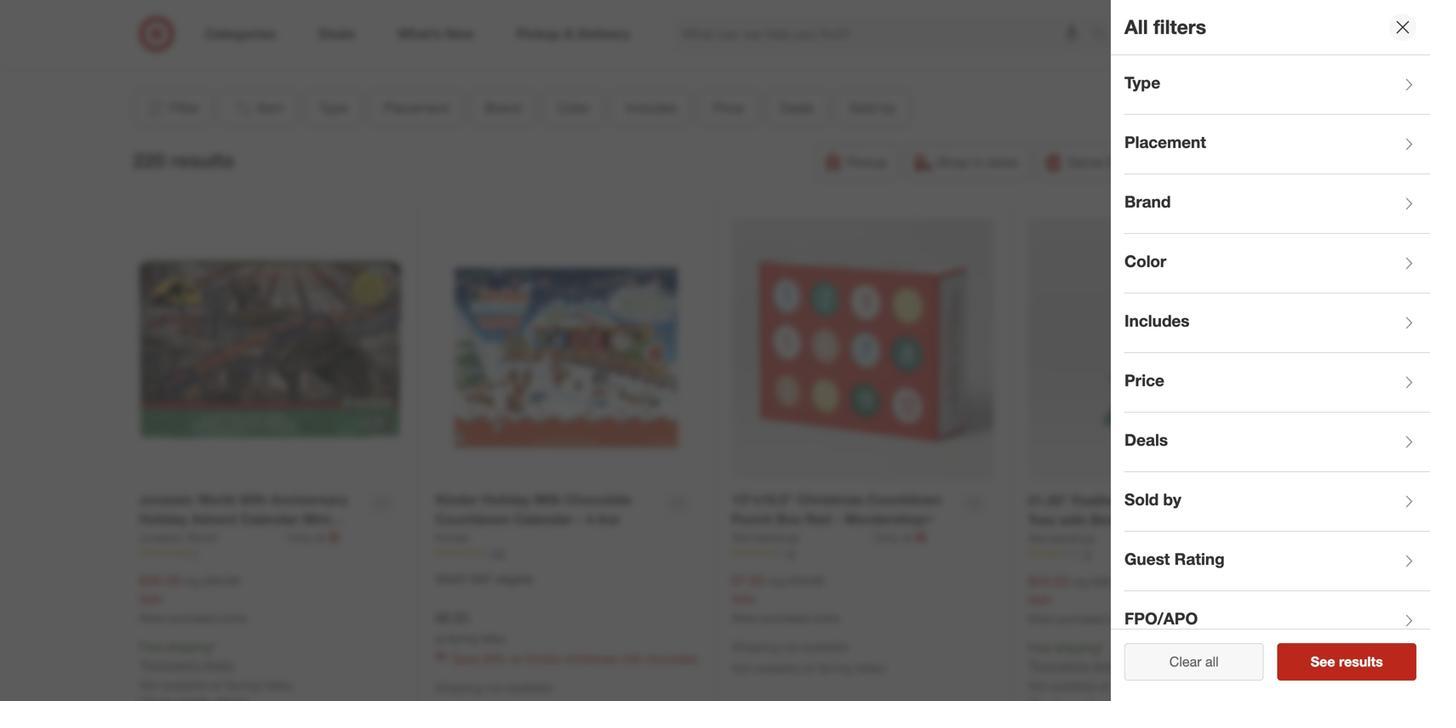 Task type: locate. For each thing, give the bounding box(es) containing it.
not inside shipping not available not available at spring valley
[[783, 640, 800, 655]]

0 horizontal spatial wondershop link
[[732, 530, 872, 547]]

sale for $24.50
[[1028, 593, 1052, 608]]

2 horizontal spatial when
[[1028, 613, 1055, 626]]

wondershop link up 16
[[732, 530, 872, 547]]

1 horizontal spatial deals
[[1125, 431, 1169, 450]]

1 horizontal spatial price
[[1125, 371, 1165, 391]]

calendar down the 30th on the left of page
[[240, 511, 299, 528]]

wondershop down punch at the right bottom of page
[[732, 530, 800, 545]]

0 horizontal spatial price button
[[699, 90, 759, 127]]

only at ¬ up 16 link
[[875, 530, 927, 546]]

0 horizontal spatial only at ¬
[[287, 530, 340, 546]]

0 horizontal spatial color
[[557, 100, 590, 116]]

1 horizontal spatial calendar
[[514, 511, 573, 528]]

13"x16.5" christmas countdown punch box red - wondershop™ link
[[732, 491, 954, 530]]

box
[[777, 511, 802, 528]]

exclusions down $24.50 reg $35.00 sale when purchased online
[[1033, 659, 1090, 674]]

sale inside $26.39 reg $32.99 sale when purchased online
[[139, 592, 163, 607]]

0 horizontal spatial -
[[577, 511, 582, 528]]

free shipping * * exclusions apply. down $26.39 reg $32.99 sale when purchased online
[[139, 640, 236, 673]]

type right sort
[[319, 100, 348, 116]]

results right see
[[1340, 654, 1384, 671]]

when
[[139, 612, 166, 625], [732, 612, 759, 625], [1028, 613, 1055, 626]]

christmas inside 13"x16.5" christmas countdown punch box red - wondershop™
[[797, 492, 864, 509]]

$26.39
[[139, 573, 180, 589]]

220
[[133, 149, 166, 173]]

christmas up red
[[797, 492, 864, 509]]

purchased inside $24.50 reg $35.00 sale when purchased online
[[1058, 613, 1106, 626]]

only down the mini
[[287, 530, 312, 545]]

2 vertical spatial kinder
[[527, 652, 562, 667]]

deals button
[[766, 90, 829, 127], [1125, 413, 1431, 473]]

2 horizontal spatial reg
[[1073, 575, 1090, 590]]

countdown inside 13"x16.5" christmas countdown punch box red - wondershop™
[[868, 492, 943, 509]]

price
[[713, 100, 744, 116], [1125, 371, 1165, 391]]

holiday left milk
[[482, 492, 531, 509]]

shipping for $24.50
[[1055, 641, 1101, 656]]

0 horizontal spatial sale
[[139, 592, 163, 607]]

online inside $24.50 reg $35.00 sale when purchased online
[[1109, 613, 1137, 626]]

world for jurassic world
[[187, 530, 217, 545]]

countdown up guest
[[1099, 532, 1174, 548]]

reg inside $26.39 reg $32.99 sale when purchased online
[[183, 574, 201, 589]]

sold by
[[850, 100, 896, 116], [1125, 490, 1182, 510]]

shipping inside shipping not available not available at spring valley
[[732, 640, 779, 655]]

sold up pickup
[[850, 100, 878, 116]]

0 horizontal spatial reg
[[183, 574, 201, 589]]

2 horizontal spatial only at ¬
[[1172, 530, 1224, 547]]

30th
[[239, 492, 267, 509]]

sold by inside all filters 'dialog'
[[1125, 490, 1182, 510]]

sale down $7.00
[[732, 592, 755, 607]]

2 horizontal spatial purchased
[[1058, 613, 1106, 626]]

2 vertical spatial countdown
[[1099, 532, 1174, 548]]

1 vertical spatial shipping
[[436, 681, 483, 696]]

when for $26.39
[[139, 612, 166, 625]]

apply. down $24.50 reg $35.00 sale when purchased online
[[1093, 659, 1125, 674]]

1 jurassic from the top
[[139, 492, 194, 509]]

0 horizontal spatial sold by button
[[836, 90, 911, 127]]

1 vertical spatial not
[[486, 681, 503, 696]]

results inside see results button
[[1340, 654, 1384, 671]]

calendar
[[240, 511, 299, 528], [514, 511, 573, 528], [1177, 532, 1236, 548]]

0 horizontal spatial results
[[171, 149, 234, 173]]

purchased down $35.00 at the bottom right of page
[[1058, 613, 1106, 626]]

reg inside $7.00 reg $10.00 sale when purchased online
[[769, 574, 786, 589]]

guest
[[1125, 550, 1171, 569]]

type down all
[[1125, 73, 1161, 93]]

0 vertical spatial color button
[[543, 90, 605, 127]]

1 horizontal spatial only at ¬
[[875, 530, 927, 546]]

christmas down the with
[[1028, 532, 1095, 548]]

reg down 7
[[183, 574, 201, 589]]

1 vertical spatial brand
[[1125, 192, 1172, 212]]

online for $26.39
[[220, 612, 247, 625]]

0 horizontal spatial price
[[713, 100, 744, 116]]

0 vertical spatial christmas
[[797, 492, 864, 509]]

1 vertical spatial sold
[[1125, 490, 1159, 510]]

1 horizontal spatial apply.
[[1093, 659, 1125, 674]]

online inside $26.39 reg $32.99 sale when purchased online
[[220, 612, 247, 625]]

2 horizontal spatial ¬
[[1213, 530, 1224, 547]]

7 link
[[139, 547, 402, 562]]

type inside all filters 'dialog'
[[1125, 73, 1161, 93]]

world for jurassic world 30th anniversary holiday advent calendar mini figure set (target exclusive)
[[198, 492, 235, 509]]

not down $7.00 reg $10.00 sale when purchased online
[[783, 640, 800, 655]]

shipping for shipping not available not available at spring valley
[[732, 640, 779, 655]]

apply. for $26.39
[[204, 658, 236, 673]]

only for wondershop™
[[875, 530, 899, 545]]

includes button
[[612, 90, 692, 127], [1125, 294, 1431, 353]]

wondershop down the with
[[1028, 531, 1096, 546]]

only for hanging
[[1172, 531, 1196, 546]]

holiday inside the jurassic world 30th anniversary holiday advent calendar mini figure set (target exclusive)
[[139, 511, 188, 528]]

1 vertical spatial christmas
[[1028, 532, 1095, 548]]

valley
[[480, 633, 506, 645], [856, 661, 886, 676], [263, 678, 294, 693], [1152, 679, 1183, 694]]

free down $24.50 reg $35.00 sale when purchased online
[[1028, 641, 1052, 656]]

0 vertical spatial brand button
[[471, 90, 536, 127]]

2 jurassic from the top
[[139, 530, 183, 545]]

color button
[[543, 90, 605, 127], [1125, 234, 1431, 294]]

0 horizontal spatial holiday
[[139, 511, 188, 528]]

wondershop
[[732, 530, 800, 545], [1028, 531, 1096, 546]]

2 horizontal spatial -
[[1072, 551, 1077, 568]]

advent
[[192, 511, 237, 528]]

countdown up 16 link
[[868, 492, 943, 509]]

shipping down $7.00 reg $10.00 sale when purchased online
[[732, 640, 779, 655]]

online down $32.99
[[220, 612, 247, 625]]

at
[[315, 530, 325, 545], [903, 530, 913, 545], [1199, 531, 1210, 546], [436, 633, 444, 645], [804, 661, 814, 676], [211, 678, 221, 693], [1100, 679, 1111, 694]]

apply. for $24.50
[[1093, 659, 1125, 674]]

1 horizontal spatial type
[[1125, 73, 1161, 93]]

shipping down $24.50 reg $35.00 sale when purchased online
[[1055, 641, 1101, 656]]

1 horizontal spatial shipping
[[732, 640, 779, 655]]

when down $7.00
[[732, 612, 759, 625]]

0 horizontal spatial apply.
[[204, 658, 236, 673]]

1 horizontal spatial ¬
[[916, 530, 927, 546]]

not available at spring valley
[[139, 678, 294, 693], [1028, 679, 1183, 694]]

¬ up rating
[[1213, 530, 1224, 547]]

not for jurassic world 30th anniversary holiday advent calendar mini figure set (target exclusive)
[[139, 678, 158, 693]]

fpo/apo button
[[1125, 592, 1431, 652]]

includes
[[626, 100, 678, 116], [1125, 311, 1190, 331]]

0 vertical spatial type
[[1125, 73, 1161, 93]]

1 horizontal spatial reg
[[769, 574, 786, 589]]

only at ¬ for wondershop™
[[875, 530, 927, 546]]

in
[[974, 154, 984, 171]]

$7.00
[[732, 573, 765, 589]]

1 horizontal spatial sold
[[1125, 490, 1159, 510]]

jurassic up jurassic world
[[139, 492, 194, 509]]

31.25" featherly friends fabric tree with birds hanging christmas countdown calendar green - wondershop™ image
[[1028, 219, 1292, 482], [1028, 219, 1292, 482]]

purchased for $26.39
[[169, 612, 217, 625]]

kinder up the "snap"
[[436, 530, 471, 545]]

sale inside $7.00 reg $10.00 sale when purchased online
[[732, 592, 755, 607]]

valley inside the $8.00 at spring valley
[[480, 633, 506, 645]]

purchased down $10.00
[[761, 612, 810, 625]]

valley inside shipping not available not available at spring valley
[[856, 661, 886, 676]]

by up hanging
[[1164, 490, 1182, 510]]

0 horizontal spatial by
[[882, 100, 896, 116]]

wondershop™ up 16 link
[[845, 511, 934, 528]]

1 horizontal spatial not
[[732, 661, 751, 676]]

1 horizontal spatial -
[[835, 511, 841, 528]]

0 horizontal spatial free shipping * * exclusions apply.
[[139, 640, 236, 673]]

$10.00
[[789, 574, 825, 589]]

¬ for hanging
[[1213, 530, 1224, 547]]

1 horizontal spatial purchased
[[761, 612, 810, 625]]

kinder holiday milk chocolate countdown calendar - 4.4oz
[[436, 492, 632, 528]]

online down $35.00 at the bottom right of page
[[1109, 613, 1137, 626]]

on
[[510, 652, 524, 667]]

0 horizontal spatial shipping
[[436, 681, 483, 696]]

- left 13
[[1072, 551, 1077, 568]]

filter button
[[133, 90, 212, 127]]

when down $24.50 in the bottom of the page
[[1028, 613, 1055, 626]]

1 vertical spatial by
[[1164, 490, 1182, 510]]

milk
[[620, 652, 642, 667]]

by inside all filters 'dialog'
[[1164, 490, 1182, 510]]

kinder inside the kinder holiday milk chocolate countdown calendar - 4.4oz
[[436, 492, 478, 509]]

1 horizontal spatial only
[[875, 530, 899, 545]]

only at ¬ up rating
[[1172, 530, 1224, 547]]

wondershop link up 13
[[1028, 530, 1168, 547]]

placement button
[[370, 90, 464, 127], [1125, 115, 1431, 175]]

1 vertical spatial price button
[[1125, 353, 1431, 413]]

sale down $24.50 in the bottom of the page
[[1028, 593, 1052, 608]]

1 vertical spatial countdown
[[436, 511, 510, 528]]

type
[[1125, 73, 1161, 93], [319, 100, 348, 116]]

1 vertical spatial holiday
[[139, 511, 188, 528]]

0 horizontal spatial color button
[[543, 90, 605, 127]]

free shipping * * exclusions apply. for $24.50
[[1028, 641, 1125, 674]]

$32.99
[[204, 574, 240, 589]]

0 horizontal spatial not available at spring valley
[[139, 678, 294, 693]]

online inside $7.00 reg $10.00 sale when purchased online
[[813, 612, 840, 625]]

kinder up kinder link
[[436, 492, 478, 509]]

1 horizontal spatial includes
[[1125, 311, 1190, 331]]

¬
[[328, 530, 340, 546], [916, 530, 927, 546], [1213, 530, 1224, 547]]

price inside all filters 'dialog'
[[1125, 371, 1165, 391]]

2 horizontal spatial sale
[[1028, 593, 1052, 608]]

advertisement region
[[204, 0, 1227, 58]]

deals
[[780, 100, 814, 116], [1125, 431, 1169, 450]]

punch
[[732, 511, 773, 528]]

0 vertical spatial deals
[[780, 100, 814, 116]]

0 horizontal spatial online
[[220, 612, 247, 625]]

only
[[287, 530, 312, 545], [875, 530, 899, 545], [1172, 531, 1196, 546]]

jurassic
[[139, 492, 194, 509], [139, 530, 183, 545]]

not down 20%
[[486, 681, 503, 696]]

1 horizontal spatial brand button
[[1125, 175, 1431, 234]]

1 vertical spatial deals button
[[1125, 413, 1431, 473]]

free for $24.50
[[1028, 641, 1052, 656]]

1 vertical spatial kinder
[[436, 530, 471, 545]]

purchased
[[169, 612, 217, 625], [761, 612, 810, 625], [1058, 613, 1106, 626]]

sold by up hanging
[[1125, 490, 1182, 510]]

holiday
[[482, 492, 531, 509], [139, 511, 188, 528]]

2 horizontal spatial only
[[1172, 531, 1196, 546]]

birds
[[1091, 512, 1125, 529]]

shipping down $26.39 reg $32.99 sale when purchased online
[[166, 640, 212, 655]]

1 horizontal spatial exclusions
[[1033, 659, 1090, 674]]

1 horizontal spatial christmas
[[1028, 532, 1095, 548]]

online down $10.00
[[813, 612, 840, 625]]

only at ¬
[[287, 530, 340, 546], [875, 530, 927, 546], [1172, 530, 1224, 547]]

0 horizontal spatial not
[[486, 681, 503, 696]]

shipping
[[166, 640, 212, 655], [1055, 641, 1101, 656]]

1 vertical spatial jurassic
[[139, 530, 183, 545]]

world up 7
[[187, 530, 217, 545]]

0 vertical spatial not
[[783, 640, 800, 655]]

*
[[212, 640, 216, 655], [1101, 641, 1105, 656], [139, 658, 143, 673], [1028, 659, 1033, 674]]

results right the 220
[[171, 149, 234, 173]]

apply. down $26.39 reg $32.99 sale when purchased online
[[204, 658, 236, 673]]

reg down 13
[[1073, 575, 1090, 590]]

0 horizontal spatial exclusions
[[143, 658, 200, 673]]

13"x16.5" christmas countdown punch box red - wondershop™ image
[[732, 219, 994, 481], [732, 219, 994, 481]]

exclusions apply. link down $26.39 reg $32.99 sale when purchased online
[[143, 658, 236, 673]]

$24.50
[[1028, 574, 1069, 590]]

0 horizontal spatial wondershop™
[[845, 511, 934, 528]]

1 vertical spatial results
[[1340, 654, 1384, 671]]

red
[[806, 511, 832, 528]]

christmas
[[797, 492, 864, 509], [1028, 532, 1095, 548]]

-
[[577, 511, 582, 528], [835, 511, 841, 528], [1072, 551, 1077, 568]]

when inside $24.50 reg $35.00 sale when purchased online
[[1028, 613, 1055, 626]]

1 vertical spatial wondershop™
[[1081, 551, 1170, 568]]

0 horizontal spatial calendar
[[240, 511, 299, 528]]

0 vertical spatial brand
[[485, 100, 522, 116]]

$8.00 at spring valley
[[436, 610, 506, 645]]

1 horizontal spatial color
[[1125, 252, 1167, 271]]

purchased inside $26.39 reg $32.99 sale when purchased online
[[169, 612, 217, 625]]

- left 4.4oz
[[577, 511, 582, 528]]

when inside $7.00 reg $10.00 sale when purchased online
[[732, 612, 759, 625]]

holiday up the figure in the left of the page
[[139, 511, 188, 528]]

- right red
[[835, 511, 841, 528]]

0 horizontal spatial when
[[139, 612, 166, 625]]

brand
[[485, 100, 522, 116], [1125, 192, 1172, 212]]

reg inside $24.50 reg $35.00 sale when purchased online
[[1073, 575, 1090, 590]]

shipping down save
[[436, 681, 483, 696]]

only for mini
[[287, 530, 312, 545]]

sale for $7.00
[[732, 592, 755, 607]]

not available at spring valley for $26.39
[[139, 678, 294, 693]]

online
[[220, 612, 247, 625], [813, 612, 840, 625], [1109, 613, 1137, 626]]

when down $26.39
[[139, 612, 166, 625]]

2 horizontal spatial online
[[1109, 613, 1137, 626]]

purchased down $32.99
[[169, 612, 217, 625]]

0 horizontal spatial christmas
[[797, 492, 864, 509]]

pickup
[[847, 154, 888, 171]]

when for $7.00
[[732, 612, 759, 625]]

jurassic left the "set"
[[139, 530, 183, 545]]

jurassic world 30th anniversary holiday advent calendar mini figure set (target exclusive) image
[[139, 219, 402, 481], [139, 219, 402, 481]]

1 horizontal spatial type button
[[1125, 55, 1431, 115]]

¬ down the mini
[[328, 530, 340, 546]]

exclusions apply. link down $24.50 reg $35.00 sale when purchased online
[[1033, 659, 1125, 674]]

calendar up rating
[[1177, 532, 1236, 548]]

0 horizontal spatial deals
[[780, 100, 814, 116]]

holiday inside the kinder holiday milk chocolate countdown calendar - 4.4oz
[[482, 492, 531, 509]]

2 horizontal spatial calendar
[[1177, 532, 1236, 548]]

1 horizontal spatial deals button
[[1125, 413, 1431, 473]]

- inside the kinder holiday milk chocolate countdown calendar - 4.4oz
[[577, 511, 582, 528]]

free shipping * * exclusions apply. down $24.50 reg $35.00 sale when purchased online
[[1028, 641, 1125, 674]]

by up pickup
[[882, 100, 896, 116]]

wondershop™ inside 31.25" featherly friends fabric tree with birds hanging christmas countdown calendar green - wondershop™
[[1081, 551, 1170, 568]]

wondershop link for red
[[732, 530, 872, 547]]

calendar inside the jurassic world 30th anniversary holiday advent calendar mini figure set (target exclusive)
[[240, 511, 299, 528]]

reg for $7.00
[[769, 574, 786, 589]]

reg for $26.39
[[183, 574, 201, 589]]

purchased inside $7.00 reg $10.00 sale when purchased online
[[761, 612, 810, 625]]

when inside $26.39 reg $32.99 sale when purchased online
[[139, 612, 166, 625]]

shop
[[938, 154, 970, 171]]

0 horizontal spatial sold
[[850, 100, 878, 116]]

wondershop™ up $35.00 at the bottom right of page
[[1081, 551, 1170, 568]]

sale inside $24.50 reg $35.00 sale when purchased online
[[1028, 593, 1052, 608]]

1 horizontal spatial countdown
[[868, 492, 943, 509]]

calendar inside 31.25" featherly friends fabric tree with birds hanging christmas countdown calendar green - wondershop™
[[1177, 532, 1236, 548]]

$24.50 reg $35.00 sale when purchased online
[[1028, 574, 1137, 626]]

1 vertical spatial type
[[319, 100, 348, 116]]

filters
[[1154, 15, 1207, 39]]

1 vertical spatial sold by button
[[1125, 473, 1431, 532]]

free down $26.39 reg $32.99 sale when purchased online
[[139, 640, 163, 655]]

only up 16 link
[[875, 530, 899, 545]]

sold up hanging
[[1125, 490, 1159, 510]]

reg right $7.00
[[769, 574, 786, 589]]

16
[[785, 547, 796, 560]]

sort
[[257, 100, 283, 116]]

snap ebt eligible
[[436, 572, 534, 587]]

kinder holiday milk chocolate countdown calendar - 4.4oz image
[[436, 219, 698, 481], [436, 219, 698, 481]]

¬ up 16 link
[[916, 530, 927, 546]]

1 horizontal spatial sold by
[[1125, 490, 1182, 510]]

calendar inside the kinder holiday milk chocolate countdown calendar - 4.4oz
[[514, 511, 573, 528]]

countdown inside 31.25" featherly friends fabric tree with birds hanging christmas countdown calendar green - wondershop™
[[1099, 532, 1174, 548]]

exclusions apply. link
[[143, 658, 236, 673], [1033, 659, 1125, 674]]

sold by up pickup
[[850, 100, 896, 116]]

0 horizontal spatial not
[[139, 678, 158, 693]]

calendar down milk
[[514, 511, 573, 528]]

0 horizontal spatial placement button
[[370, 90, 464, 127]]

0 horizontal spatial countdown
[[436, 511, 510, 528]]

1 horizontal spatial includes button
[[1125, 294, 1431, 353]]

not for 31.25" featherly friends fabric tree with birds hanging christmas countdown calendar green - wondershop™
[[1028, 679, 1048, 694]]

wondershop™
[[845, 511, 934, 528], [1081, 551, 1170, 568]]

jurassic inside the jurassic world 30th anniversary holiday advent calendar mini figure set (target exclusive)
[[139, 492, 194, 509]]

1 horizontal spatial wondershop™
[[1081, 551, 1170, 568]]

countdown up kinder link
[[436, 511, 510, 528]]

- inside 13"x16.5" christmas countdown punch box red - wondershop™
[[835, 511, 841, 528]]

free shipping * * exclusions apply. for $26.39
[[139, 640, 236, 673]]

0 horizontal spatial purchased
[[169, 612, 217, 625]]

sale down $26.39
[[139, 592, 163, 607]]

results
[[171, 149, 234, 173], [1340, 654, 1384, 671]]

shipping for $26.39
[[166, 640, 212, 655]]

world inside the jurassic world 30th anniversary holiday advent calendar mini figure set (target exclusive)
[[198, 492, 235, 509]]

all filters dialog
[[1112, 0, 1431, 702]]

- for wondershop™
[[835, 511, 841, 528]]

exclusions down $26.39 reg $32.99 sale when purchased online
[[143, 658, 200, 673]]

1 vertical spatial includes
[[1125, 311, 1190, 331]]

1 horizontal spatial not available at spring valley
[[1028, 679, 1183, 694]]

only up guest rating
[[1172, 531, 1196, 546]]

world up advent
[[198, 492, 235, 509]]

free shipping * * exclusions apply.
[[139, 640, 236, 673], [1028, 641, 1125, 674]]

exclusions
[[143, 658, 200, 673], [1033, 659, 1090, 674]]

kinder right on
[[527, 652, 562, 667]]

only at ¬ down the mini
[[287, 530, 340, 546]]

by
[[882, 100, 896, 116], [1164, 490, 1182, 510]]

kinder holiday milk chocolate countdown calendar - 4.4oz link
[[436, 491, 658, 530]]

1 horizontal spatial free shipping * * exclusions apply.
[[1028, 641, 1125, 674]]



Task type: describe. For each thing, give the bounding box(es) containing it.
- for 4.4oz
[[577, 511, 582, 528]]

0 horizontal spatial placement
[[384, 100, 449, 116]]

store
[[988, 154, 1019, 171]]

What can we help you find? suggestions appear below search field
[[672, 15, 1096, 53]]

$8.00
[[436, 610, 469, 627]]

0 vertical spatial price
[[713, 100, 744, 116]]

spring inside the $8.00 at spring valley
[[447, 633, 477, 645]]

chocolate
[[565, 492, 632, 509]]

at inside the $8.00 at spring valley
[[436, 633, 444, 645]]

wondershop link for with
[[1028, 530, 1168, 547]]

results for 220 results
[[171, 149, 234, 173]]

purchased for $24.50
[[1058, 613, 1106, 626]]

13"x16.5" christmas countdown punch box red - wondershop™
[[732, 492, 943, 528]]

ebt
[[471, 572, 493, 587]]

color inside all filters 'dialog'
[[1125, 252, 1167, 271]]

exclusions for $26.39
[[143, 658, 200, 673]]

4.4oz
[[586, 511, 620, 528]]

sort button
[[219, 90, 298, 127]]

see results button
[[1278, 644, 1417, 681]]

brand inside all filters 'dialog'
[[1125, 192, 1172, 212]]

figure
[[139, 531, 180, 547]]

not for shipping not available not available at spring valley
[[783, 640, 800, 655]]

featherly
[[1073, 493, 1133, 509]]

rating
[[1175, 550, 1225, 569]]

all
[[1125, 15, 1149, 39]]

filter
[[169, 100, 199, 116]]

1 vertical spatial includes button
[[1125, 294, 1431, 353]]

not for shipping not available
[[486, 681, 503, 696]]

online for $7.00
[[813, 612, 840, 625]]

220 results
[[133, 149, 234, 173]]

shipping not available not available at spring valley
[[732, 640, 886, 676]]

with
[[1060, 512, 1087, 529]]

free for $26.39
[[139, 640, 163, 655]]

wondershop™ inside 13"x16.5" christmas countdown punch box red - wondershop™
[[845, 511, 934, 528]]

wondershop for box
[[732, 530, 800, 545]]

20%
[[482, 652, 507, 667]]

sold inside all filters 'dialog'
[[1125, 490, 1159, 510]]

same
[[1068, 154, 1103, 171]]

see
[[1311, 654, 1336, 671]]

shop in store button
[[906, 144, 1030, 182]]

tree
[[1028, 512, 1056, 529]]

milk
[[534, 492, 561, 509]]

1 vertical spatial brand button
[[1125, 175, 1431, 234]]

31.25" featherly friends fabric tree with birds hanging christmas countdown calendar green - wondershop™
[[1028, 493, 1236, 568]]

purchased for $7.00
[[761, 612, 810, 625]]

same day delivery
[[1068, 154, 1184, 171]]

guest rating
[[1125, 550, 1225, 569]]

search
[[1084, 27, 1125, 44]]

1 horizontal spatial sold by button
[[1125, 473, 1431, 532]]

reg for $24.50
[[1073, 575, 1090, 590]]

0 vertical spatial includes
[[626, 100, 678, 116]]

shipping not available
[[436, 681, 553, 696]]

only at ¬ for hanging
[[1172, 530, 1224, 547]]

delivery
[[1135, 154, 1184, 171]]

guest rating button
[[1125, 532, 1431, 592]]

31.25" featherly friends fabric tree with birds hanging christmas countdown calendar green - wondershop™ link
[[1028, 492, 1252, 568]]

not available at spring valley for $24.50
[[1028, 679, 1183, 694]]

jurassic world 30th anniversary holiday advent calendar mini figure set (target exclusive)
[[139, 492, 348, 547]]

0 horizontal spatial sold by
[[850, 100, 896, 116]]

all
[[1206, 654, 1219, 671]]

clear all button
[[1125, 644, 1264, 681]]

deals inside all filters 'dialog'
[[1125, 431, 1169, 450]]

0 horizontal spatial deals button
[[766, 90, 829, 127]]

jurassic for jurassic world 30th anniversary holiday advent calendar mini figure set (target exclusive)
[[139, 492, 194, 509]]

$7.00 reg $10.00 sale when purchased online
[[732, 573, 840, 625]]

1 horizontal spatial placement button
[[1125, 115, 1431, 175]]

at inside shipping not available not available at spring valley
[[804, 661, 814, 676]]

0 vertical spatial price button
[[699, 90, 759, 127]]

online for $24.50
[[1109, 613, 1137, 626]]

shop in store
[[938, 154, 1019, 171]]

¬ for mini
[[328, 530, 340, 546]]

jurassic world
[[139, 530, 217, 545]]

13
[[1081, 548, 1093, 561]]

set
[[184, 531, 205, 547]]

clear
[[1170, 654, 1202, 671]]

shipping for shipping not available
[[436, 681, 483, 696]]

chocolate
[[645, 652, 698, 667]]

christmas
[[565, 652, 617, 667]]

anniversary
[[271, 492, 348, 509]]

0 vertical spatial sold by button
[[836, 90, 911, 127]]

sale for $26.39
[[139, 592, 163, 607]]

results for see results
[[1340, 654, 1384, 671]]

all filters
[[1125, 15, 1207, 39]]

fpo/apo
[[1125, 610, 1199, 629]]

0 horizontal spatial type button
[[305, 90, 363, 127]]

16 link
[[732, 547, 994, 562]]

7
[[192, 547, 198, 560]]

jurassic for jurassic world
[[139, 530, 183, 545]]

0 horizontal spatial type
[[319, 100, 348, 116]]

spring inside shipping not available not available at spring valley
[[818, 661, 853, 676]]

see results
[[1311, 654, 1384, 671]]

eligible
[[496, 572, 534, 587]]

exclusions for $24.50
[[1033, 659, 1090, 674]]

friends
[[1137, 493, 1185, 509]]

0 vertical spatial includes button
[[612, 90, 692, 127]]

hanging
[[1129, 512, 1183, 529]]

exclusions apply. link for $24.50
[[1033, 659, 1125, 674]]

0 vertical spatial sold
[[850, 100, 878, 116]]

christmas inside 31.25" featherly friends fabric tree with birds hanging christmas countdown calendar green - wondershop™
[[1028, 532, 1095, 548]]

mini
[[303, 511, 330, 528]]

includes inside all filters 'dialog'
[[1125, 311, 1190, 331]]

exclusive)
[[258, 531, 322, 547]]

snap
[[436, 572, 467, 587]]

13 link
[[1028, 547, 1292, 562]]

pickup button
[[815, 144, 899, 182]]

placement inside all filters 'dialog'
[[1125, 133, 1207, 152]]

not inside shipping not available not available at spring valley
[[732, 661, 751, 676]]

0 horizontal spatial brand button
[[471, 90, 536, 127]]

exclusions apply. link for $26.39
[[143, 658, 236, 673]]

106
[[488, 547, 506, 560]]

only at ¬ for mini
[[287, 530, 340, 546]]

31.25"
[[1028, 493, 1069, 509]]

- inside 31.25" featherly friends fabric tree with birds hanging christmas countdown calendar green - wondershop™
[[1072, 551, 1077, 568]]

0 vertical spatial color
[[557, 100, 590, 116]]

$26.39 reg $32.99 sale when purchased online
[[139, 573, 247, 625]]

kinder for kinder holiday milk chocolate countdown calendar - 4.4oz
[[436, 492, 478, 509]]

fabric
[[1188, 493, 1229, 509]]

(target
[[209, 531, 254, 547]]

jurassic world 30th anniversary holiday advent calendar mini figure set (target exclusive) link
[[139, 491, 362, 547]]

¬ for wondershop™
[[916, 530, 927, 546]]

$35.00
[[1093, 575, 1129, 590]]

countdown inside the kinder holiday milk chocolate countdown calendar - 4.4oz
[[436, 511, 510, 528]]

same day delivery button
[[1037, 144, 1195, 182]]

1 horizontal spatial color button
[[1125, 234, 1431, 294]]

green
[[1028, 551, 1068, 568]]

kinder link
[[436, 530, 471, 547]]

wondershop for tree
[[1028, 531, 1096, 546]]

save 20% on kinder christmas milk chocolate
[[453, 652, 698, 667]]

13"x16.5"
[[732, 492, 794, 509]]

kinder for kinder
[[436, 530, 471, 545]]

jurassic world link
[[139, 530, 284, 547]]

search button
[[1084, 15, 1125, 56]]

when for $24.50
[[1028, 613, 1055, 626]]

clear all
[[1170, 654, 1219, 671]]

106 link
[[436, 547, 698, 562]]

save
[[453, 652, 479, 667]]



Task type: vqa. For each thing, say whether or not it's contained in the screenshot.
Gather™ within Mini Cucumbers - 16oz Bag - Good & Gather™ (Packaging May Vary)
no



